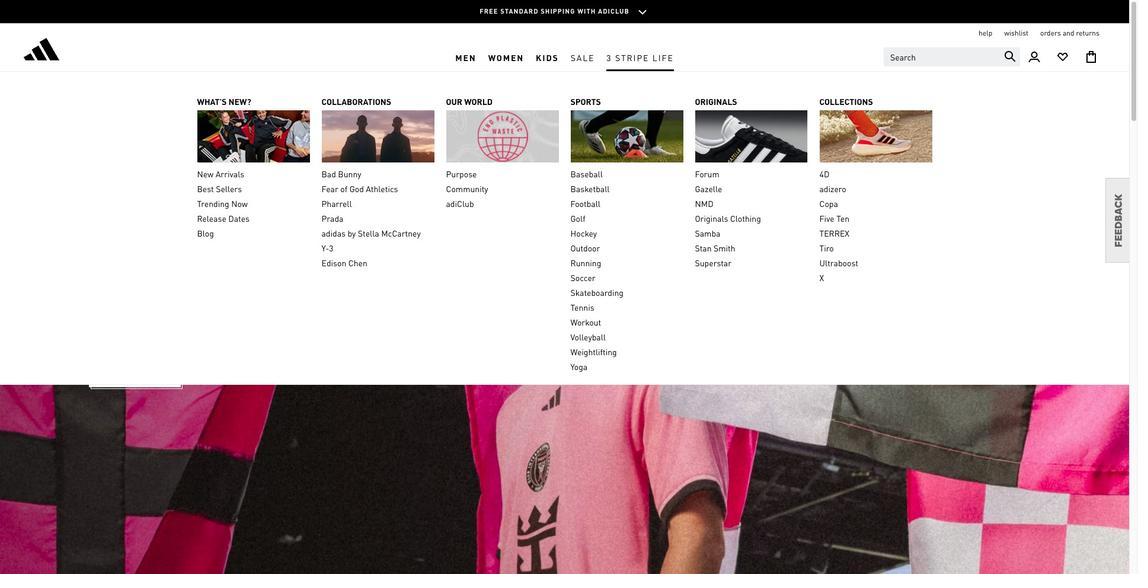 Task type: locate. For each thing, give the bounding box(es) containing it.
adidas
[[322, 228, 346, 239]]

weightlifting link
[[571, 346, 684, 358]]

purpose community adiclub
[[446, 169, 489, 209]]

five
[[820, 213, 835, 224]]

gazelle
[[696, 183, 723, 194]]

x link
[[820, 272, 933, 284]]

what's new?
[[197, 96, 251, 107]]

adizero
[[820, 184, 847, 194]]

adiclub
[[446, 198, 474, 209]]

our world link
[[446, 96, 559, 107]]

collections
[[820, 96, 874, 107]]

workout
[[571, 317, 602, 328]]

3 inside bad bunny fear of god athletics pharrell prada adidas by stella mccartney y-3 edison chen
[[329, 243, 334, 254]]

sale
[[571, 52, 595, 63]]

superstar link
[[696, 257, 808, 269]]

outdoor link
[[571, 242, 684, 254]]

superstar
[[696, 257, 732, 268]]

new?
[[229, 96, 251, 107]]

golf link
[[571, 213, 684, 224]]

skateboarding link
[[571, 287, 684, 299]]

tennis link
[[571, 302, 684, 313]]

wishlist link
[[1005, 28, 1029, 38]]

copa link
[[820, 198, 933, 210]]

3 down adidas at the left top of the page
[[329, 243, 334, 254]]

bad bunny fear of god athletics pharrell prada adidas by stella mccartney y-3 edison chen
[[322, 169, 421, 268]]

clothing
[[731, 213, 762, 224]]

now
[[231, 198, 248, 209]]

Search field
[[884, 47, 1021, 66]]

men link
[[450, 43, 483, 71]]

golf
[[571, 213, 586, 224]]

by
[[348, 228, 356, 239]]

kids link
[[530, 43, 565, 71]]

main navigation element
[[0, 43, 1130, 385]]

outdoor
[[571, 243, 601, 254]]

3 left the stripe
[[607, 52, 613, 63]]

ultraboost
[[820, 258, 859, 268]]

what's
[[197, 96, 227, 107]]

life
[[653, 52, 674, 63]]

0 vertical spatial 3
[[607, 52, 613, 63]]

men
[[456, 52, 477, 63]]

sports link
[[571, 96, 684, 107]]

running link
[[571, 257, 684, 269]]

yoga link
[[571, 361, 684, 373]]

lionel messi football 2024 spring summer image image
[[0, 103, 1130, 574]]

dates
[[229, 213, 250, 224]]

baseball
[[571, 169, 603, 179]]

volleyball link
[[571, 331, 684, 343]]

our world
[[446, 96, 493, 107]]

pharrell
[[322, 198, 352, 209]]

samba
[[696, 228, 721, 238]]

collaborations link
[[322, 96, 435, 107]]

with
[[578, 7, 596, 15]]

best sellers link
[[197, 183, 310, 195]]

sale link
[[565, 43, 601, 71]]

1 horizontal spatial 3
[[607, 52, 613, 63]]

stripe
[[616, 52, 650, 63]]

workout link
[[571, 316, 684, 328]]

1 vertical spatial 3
[[329, 243, 334, 254]]

world
[[465, 96, 493, 107]]

pharrell link
[[322, 198, 435, 210]]

y-
[[322, 243, 329, 254]]

forum gazelle nmd originals clothing samba stan smith superstar
[[696, 168, 762, 268]]

gazelle link
[[696, 183, 808, 194]]

standard
[[501, 7, 539, 15]]

baseball link
[[571, 168, 684, 180]]

our
[[446, 96, 463, 107]]

samba link
[[696, 227, 808, 239]]

3
[[607, 52, 613, 63], [329, 243, 334, 254]]

shipping
[[541, 7, 576, 15]]

sports
[[571, 96, 601, 107]]

help
[[979, 28, 993, 37]]

adizero link
[[820, 183, 933, 195]]

help link
[[979, 28, 993, 38]]

wishlist
[[1005, 28, 1029, 37]]

fear of god athletics link
[[322, 183, 435, 195]]

bad bunny link
[[322, 168, 435, 180]]

4d adizero copa five ten terrex tiro ultraboost x
[[820, 169, 859, 283]]

0 horizontal spatial 3
[[329, 243, 334, 254]]



Task type: vqa. For each thing, say whether or not it's contained in the screenshot.
New Arrivals Best Sellers Trending Now Release Dates Blog
yes



Task type: describe. For each thing, give the bounding box(es) containing it.
basketball link
[[571, 183, 684, 195]]

3 stripe life link
[[601, 43, 680, 71]]

bunny
[[338, 169, 362, 179]]

originals
[[696, 213, 729, 224]]

forum link
[[696, 168, 808, 180]]

kids
[[536, 52, 559, 63]]

sellers
[[216, 184, 242, 194]]

women link
[[483, 43, 530, 71]]

volleyball
[[571, 332, 606, 342]]

nmd
[[696, 198, 714, 209]]

forum
[[696, 168, 720, 179]]

adidas by stella mccartney link
[[322, 227, 435, 239]]

community
[[446, 184, 489, 194]]

tennis
[[571, 302, 595, 313]]

ultraboost link
[[820, 257, 933, 269]]

release dates link
[[197, 213, 310, 224]]

football link
[[571, 198, 684, 210]]

smith
[[714, 243, 736, 253]]

originals clothing link
[[696, 212, 808, 224]]

basketball
[[571, 184, 610, 194]]

stan
[[696, 243, 712, 253]]

orders
[[1041, 28, 1062, 37]]

free standard shipping with adiclub
[[480, 7, 630, 15]]

fear
[[322, 184, 339, 194]]

weightlifting
[[571, 347, 617, 357]]

chen
[[349, 258, 368, 268]]

purpose
[[446, 169, 477, 179]]

free
[[480, 7, 499, 15]]

purpose link
[[446, 168, 559, 180]]

god
[[350, 184, 364, 194]]

prada
[[322, 213, 344, 224]]

what's new? link
[[197, 96, 310, 107]]

terrex
[[820, 228, 850, 239]]

yoga
[[571, 361, 588, 372]]

ten
[[837, 213, 850, 224]]

new
[[197, 169, 214, 179]]

trending
[[197, 198, 229, 209]]

orders and returns link
[[1041, 28, 1100, 38]]

tiro
[[820, 243, 834, 254]]

edison
[[322, 258, 347, 268]]

x
[[820, 272, 825, 283]]

prada link
[[322, 213, 435, 224]]

orders and returns
[[1041, 28, 1100, 37]]

collaborations
[[322, 96, 391, 107]]

returns
[[1077, 28, 1100, 37]]

athletics
[[366, 184, 398, 194]]

new arrivals link
[[197, 168, 310, 180]]

and
[[1064, 28, 1075, 37]]

trending now link
[[197, 198, 310, 210]]

tiro link
[[820, 242, 933, 254]]

soccer link
[[571, 272, 684, 284]]

hockey
[[571, 228, 597, 239]]

skateboarding
[[571, 287, 624, 298]]

stella
[[358, 228, 379, 239]]

of
[[341, 184, 348, 194]]

nmd link
[[696, 197, 808, 209]]

originals link
[[696, 96, 808, 107]]

running
[[571, 258, 602, 268]]

terrex link
[[820, 227, 933, 239]]

y-3 link
[[322, 242, 435, 254]]

football
[[571, 198, 601, 209]]

women
[[489, 52, 524, 63]]

adiclub
[[599, 7, 630, 15]]

edison chen link
[[322, 257, 435, 269]]

mccartney
[[382, 228, 421, 239]]



